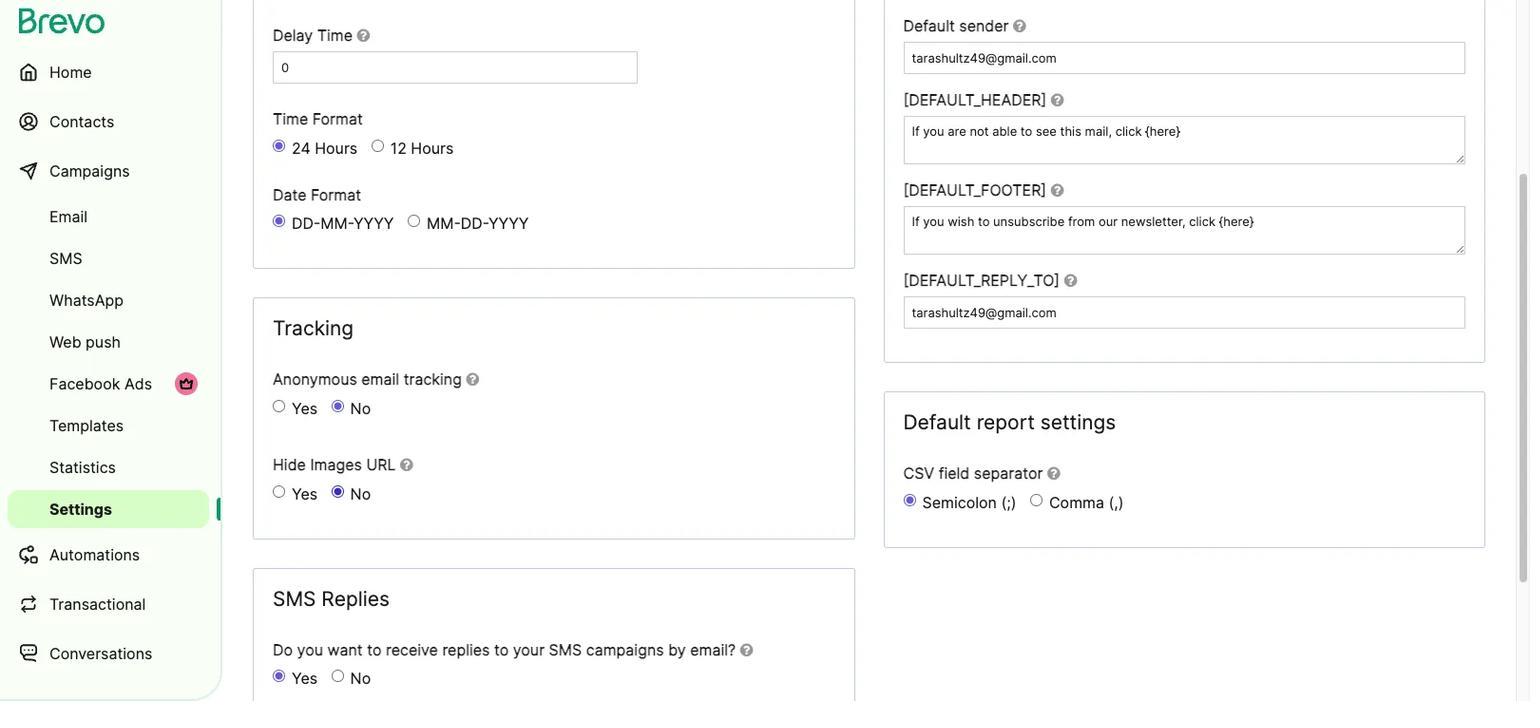 Task type: describe. For each thing, give the bounding box(es) containing it.
want
[[328, 641, 363, 660]]

1 dd- from the left
[[292, 214, 321, 233]]

sms link
[[8, 240, 209, 278]]

[default_footer]
[[904, 181, 1047, 200]]

tracking
[[273, 317, 354, 341]]

whatsapp
[[49, 291, 124, 310]]

default for default sender
[[904, 16, 955, 35]]

left___rvooi image
[[179, 377, 194, 392]]

question circle image for tracking
[[466, 372, 479, 387]]

delay time
[[273, 26, 353, 45]]

ads
[[124, 375, 152, 394]]

question circle image right '[default_reply_to]'
[[1065, 273, 1078, 288]]

format for mm-
[[311, 185, 361, 204]]

web push
[[49, 333, 121, 352]]

separator
[[974, 464, 1044, 483]]

question circle image for [default_header]
[[1052, 92, 1065, 108]]

24 hours
[[292, 139, 358, 158]]

date
[[273, 185, 307, 204]]

1 to from the left
[[367, 641, 382, 660]]

contacts link
[[8, 99, 209, 145]]

default for default report settings
[[904, 411, 972, 435]]

csv
[[904, 464, 935, 483]]

replies
[[443, 641, 490, 660]]

12 hours
[[391, 139, 454, 158]]

facebook ads
[[49, 375, 152, 394]]

do you want to receive replies to your sms campaigns by email?
[[273, 641, 736, 660]]

comma
[[1050, 494, 1105, 513]]

replies
[[322, 587, 390, 611]]

delay
[[273, 26, 313, 45]]

do
[[273, 641, 293, 660]]

yes for tracking
[[292, 399, 318, 419]]

campaigns
[[49, 162, 130, 181]]

statistics link
[[8, 449, 209, 487]]

settings
[[1041, 411, 1117, 435]]

sender
[[960, 16, 1009, 35]]

24
[[292, 139, 311, 158]]

comma (,)
[[1050, 494, 1125, 513]]

transactional link
[[8, 582, 209, 628]]

sms replies
[[273, 587, 390, 611]]

you
[[297, 641, 323, 660]]

no for tracking
[[350, 399, 371, 419]]

1 mm- from the left
[[321, 214, 354, 233]]

home link
[[8, 49, 209, 95]]

question circle image for delay time
[[357, 28, 370, 43]]

contacts
[[49, 112, 114, 131]]

2 yes from the top
[[292, 485, 318, 504]]

web
[[49, 333, 81, 352]]

statistics
[[49, 458, 116, 477]]

campaigns
[[586, 641, 664, 660]]

12
[[391, 139, 407, 158]]

(,)
[[1109, 494, 1125, 513]]

hours for 12 hours
[[411, 139, 454, 158]]

dd-mm-yyyy
[[292, 214, 394, 233]]

conversations
[[49, 645, 153, 664]]

facebook ads link
[[8, 365, 209, 403]]

images
[[310, 456, 362, 475]]

anonymous
[[273, 370, 357, 389]]

0 vertical spatial time
[[317, 26, 353, 45]]

url
[[367, 456, 396, 475]]

0 horizontal spatial time
[[273, 109, 308, 128]]

time format
[[273, 109, 363, 128]]

2 vertical spatial sms
[[549, 641, 582, 660]]

templates link
[[8, 407, 209, 445]]

2 dd- from the left
[[461, 214, 489, 233]]

email?
[[691, 641, 736, 660]]

yyyy for dd-
[[489, 214, 529, 233]]



Task type: locate. For each thing, give the bounding box(es) containing it.
1 horizontal spatial sms
[[273, 587, 316, 611]]

question circle image right delay time
[[357, 28, 370, 43]]

sms for sms replies
[[273, 587, 316, 611]]

yes down hide
[[292, 485, 318, 504]]

1 yyyy from the left
[[354, 214, 394, 233]]

1 vertical spatial sms
[[273, 587, 316, 611]]

2 no from the top
[[350, 485, 371, 504]]

1 horizontal spatial to
[[494, 641, 509, 660]]

0 vertical spatial sms
[[49, 249, 82, 268]]

1 vertical spatial format
[[311, 185, 361, 204]]

3 no from the top
[[350, 670, 371, 689]]

question circle image right tracking
[[466, 372, 479, 387]]

automations
[[49, 546, 140, 565]]

no down 'want'
[[350, 670, 371, 689]]

0 horizontal spatial hours
[[315, 139, 358, 158]]

default sender
[[904, 16, 1009, 35]]

yes down you
[[292, 670, 318, 689]]

hide
[[273, 456, 306, 475]]

question circle image for default report settings
[[1048, 466, 1061, 482]]

format
[[313, 109, 363, 128], [311, 185, 361, 204]]

format up 24 hours
[[313, 109, 363, 128]]

question circle image
[[1051, 183, 1064, 198], [1065, 273, 1078, 288], [466, 372, 479, 387], [1048, 466, 1061, 482], [740, 643, 753, 658]]

0 horizontal spatial yyyy
[[354, 214, 394, 233]]

sms down email
[[49, 249, 82, 268]]

1 vertical spatial time
[[273, 109, 308, 128]]

sms
[[49, 249, 82, 268], [273, 587, 316, 611], [549, 641, 582, 660]]

time right delay
[[317, 26, 353, 45]]

1 no from the top
[[350, 399, 371, 419]]

settings link
[[8, 491, 209, 529]]

question circle image right [default_header]
[[1052, 92, 1065, 108]]

yyyy
[[354, 214, 394, 233], [489, 214, 529, 233]]

2 to from the left
[[494, 641, 509, 660]]

question circle image for default sender
[[1014, 18, 1027, 33]]

templates
[[49, 416, 124, 436]]

field
[[939, 464, 970, 483]]

transactional
[[49, 595, 146, 614]]

mm-
[[321, 214, 354, 233], [427, 214, 461, 233]]

hide images url
[[273, 456, 396, 475]]

default
[[904, 16, 955, 35], [904, 411, 972, 435]]

sms for sms
[[49, 249, 82, 268]]

yes for sms replies
[[292, 670, 318, 689]]

sms up do on the bottom left
[[273, 587, 316, 611]]

None radio
[[372, 140, 384, 152], [273, 215, 285, 228], [408, 215, 420, 228], [331, 400, 344, 413], [331, 486, 344, 498], [904, 495, 916, 507], [1031, 495, 1043, 507], [273, 671, 285, 683], [372, 140, 384, 152], [273, 215, 285, 228], [408, 215, 420, 228], [331, 400, 344, 413], [331, 486, 344, 498], [904, 495, 916, 507], [1031, 495, 1043, 507], [273, 671, 285, 683]]

time up 24
[[273, 109, 308, 128]]

2 mm- from the left
[[427, 214, 461, 233]]

format up dd-mm-yyyy
[[311, 185, 361, 204]]

question circle image
[[1014, 18, 1027, 33], [357, 28, 370, 43], [1052, 92, 1065, 108], [400, 457, 413, 473]]

mm- down '12 hours'
[[427, 214, 461, 233]]

yes down anonymous in the left bottom of the page
[[292, 399, 318, 419]]

None text field
[[904, 0, 1466, 0], [904, 42, 1466, 74], [273, 51, 638, 84], [904, 297, 1466, 329], [904, 0, 1466, 0], [904, 42, 1466, 74], [273, 51, 638, 84], [904, 297, 1466, 329]]

csv field separator
[[904, 464, 1044, 483]]

2 vertical spatial yes
[[292, 670, 318, 689]]

conversations link
[[8, 631, 209, 677]]

1 default from the top
[[904, 16, 955, 35]]

1 horizontal spatial hours
[[411, 139, 454, 158]]

report
[[977, 411, 1035, 435]]

home
[[49, 63, 92, 82]]

question circle image for hide images url
[[400, 457, 413, 473]]

email
[[362, 370, 400, 389]]

to right 'want'
[[367, 641, 382, 660]]

whatsapp link
[[8, 281, 209, 320]]

3 yes from the top
[[292, 670, 318, 689]]

None text field
[[904, 116, 1466, 165], [904, 207, 1466, 255], [904, 116, 1466, 165], [904, 207, 1466, 255]]

facebook
[[49, 375, 120, 394]]

time
[[317, 26, 353, 45], [273, 109, 308, 128]]

mm- down date format
[[321, 214, 354, 233]]

email
[[49, 207, 88, 226]]

semicolon
[[923, 494, 997, 513]]

0 vertical spatial default
[[904, 16, 955, 35]]

(;)
[[1002, 494, 1017, 513]]

no down anonymous email tracking
[[350, 399, 371, 419]]

receive
[[386, 641, 438, 660]]

question circle image right email?
[[740, 643, 753, 658]]

1 horizontal spatial time
[[317, 26, 353, 45]]

1 yes from the top
[[292, 399, 318, 419]]

no down url
[[350, 485, 371, 504]]

by
[[669, 641, 686, 660]]

yyyy for mm-
[[354, 214, 394, 233]]

2 default from the top
[[904, 411, 972, 435]]

your
[[513, 641, 545, 660]]

campaigns link
[[8, 148, 209, 194]]

0 vertical spatial yes
[[292, 399, 318, 419]]

0 vertical spatial format
[[313, 109, 363, 128]]

0 horizontal spatial dd-
[[292, 214, 321, 233]]

default report settings
[[904, 411, 1117, 435]]

[default_reply_to]
[[904, 271, 1060, 290]]

push
[[86, 333, 121, 352]]

email link
[[8, 198, 209, 236]]

2 vertical spatial no
[[350, 670, 371, 689]]

None radio
[[273, 140, 285, 152], [273, 400, 285, 413], [273, 486, 285, 498], [331, 671, 344, 683], [273, 140, 285, 152], [273, 400, 285, 413], [273, 486, 285, 498], [331, 671, 344, 683]]

1 horizontal spatial yyyy
[[489, 214, 529, 233]]

to
[[367, 641, 382, 660], [494, 641, 509, 660]]

sms right your
[[549, 641, 582, 660]]

[default_header]
[[904, 90, 1047, 109]]

1 vertical spatial no
[[350, 485, 371, 504]]

0 horizontal spatial to
[[367, 641, 382, 660]]

1 vertical spatial default
[[904, 411, 972, 435]]

question circle image right sender
[[1014, 18, 1027, 33]]

0 vertical spatial no
[[350, 399, 371, 419]]

default up field
[[904, 411, 972, 435]]

1 horizontal spatial dd-
[[461, 214, 489, 233]]

question circle image up comma
[[1048, 466, 1061, 482]]

date format
[[273, 185, 361, 204]]

hours for 24 hours
[[315, 139, 358, 158]]

question circle image for sms replies
[[740, 643, 753, 658]]

yes
[[292, 399, 318, 419], [292, 485, 318, 504], [292, 670, 318, 689]]

1 hours from the left
[[315, 139, 358, 158]]

no for sms replies
[[350, 670, 371, 689]]

mm-dd-yyyy
[[427, 214, 529, 233]]

web push link
[[8, 323, 209, 361]]

2 hours from the left
[[411, 139, 454, 158]]

1 vertical spatial yes
[[292, 485, 318, 504]]

2 yyyy from the left
[[489, 214, 529, 233]]

no
[[350, 399, 371, 419], [350, 485, 371, 504], [350, 670, 371, 689]]

question circle image right url
[[400, 457, 413, 473]]

hours right '12'
[[411, 139, 454, 158]]

semicolon (;)
[[923, 494, 1017, 513]]

hours down time format
[[315, 139, 358, 158]]

anonymous email tracking
[[273, 370, 462, 389]]

automations link
[[8, 533, 209, 578]]

to left your
[[494, 641, 509, 660]]

1 horizontal spatial mm-
[[427, 214, 461, 233]]

0 horizontal spatial mm-
[[321, 214, 354, 233]]

dd-
[[292, 214, 321, 233], [461, 214, 489, 233]]

format for hours
[[313, 109, 363, 128]]

hours
[[315, 139, 358, 158], [411, 139, 454, 158]]

tracking
[[404, 370, 462, 389]]

question circle image right [default_footer]
[[1051, 183, 1064, 198]]

default left sender
[[904, 16, 955, 35]]

2 horizontal spatial sms
[[549, 641, 582, 660]]

settings
[[49, 500, 112, 519]]

0 horizontal spatial sms
[[49, 249, 82, 268]]



Task type: vqa. For each thing, say whether or not it's contained in the screenshot.
Anonymous
yes



